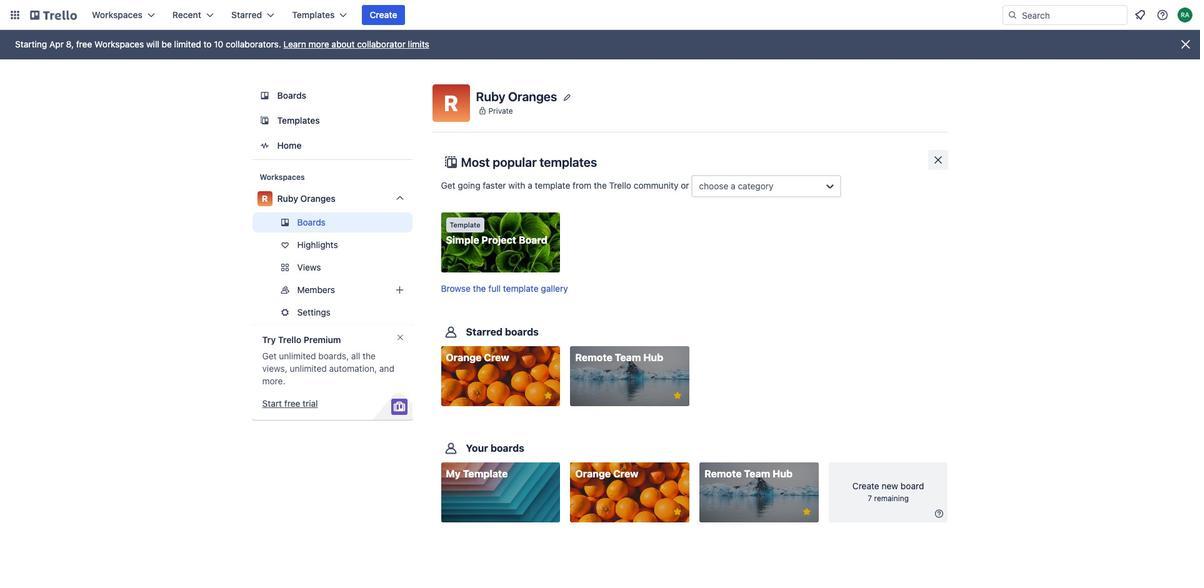 Task type: locate. For each thing, give the bounding box(es) containing it.
0 vertical spatial get
[[441, 180, 456, 191]]

click to unstar this board. it will be removed from your starred list. image
[[672, 507, 684, 518], [802, 507, 813, 518]]

ruby oranges up the 'highlights'
[[277, 193, 336, 204]]

hub
[[644, 352, 664, 364], [773, 469, 793, 480]]

template down your
[[463, 469, 508, 480]]

primary element
[[0, 0, 1201, 30]]

1 horizontal spatial a
[[731, 181, 736, 191]]

home
[[277, 140, 302, 151]]

1 vertical spatial template
[[503, 283, 539, 294]]

0 horizontal spatial a
[[528, 180, 533, 191]]

boards
[[505, 327, 539, 338], [491, 443, 525, 454]]

1 vertical spatial hub
[[773, 469, 793, 480]]

boards link up highlights link
[[252, 213, 413, 233]]

1 horizontal spatial orange crew link
[[571, 463, 690, 523]]

ruby oranges
[[476, 89, 558, 104], [277, 193, 336, 204]]

0 vertical spatial boards link
[[252, 84, 413, 107]]

board
[[901, 481, 925, 492]]

1 vertical spatial remote team hub
[[705, 469, 793, 480]]

the
[[594, 180, 607, 191], [473, 283, 486, 294], [363, 351, 376, 362]]

back to home image
[[30, 5, 77, 25]]

1 horizontal spatial ruby
[[476, 89, 506, 104]]

workspaces inside dropdown button
[[92, 9, 143, 20]]

my template
[[446, 469, 508, 480]]

1 vertical spatial template
[[463, 469, 508, 480]]

get
[[441, 180, 456, 191], [262, 351, 277, 362]]

0 vertical spatial boards
[[505, 327, 539, 338]]

members link
[[252, 280, 413, 300]]

0 vertical spatial hub
[[644, 352, 664, 364]]

create new board 7 remaining
[[853, 481, 925, 504]]

boards link
[[252, 84, 413, 107], [252, 213, 413, 233]]

1 vertical spatial boards
[[297, 217, 326, 228]]

going
[[458, 180, 481, 191]]

trello
[[610, 180, 632, 191], [278, 335, 302, 345]]

template up "simple"
[[450, 221, 481, 229]]

the inside try trello premium get unlimited boards, all the views, unlimited automation, and more.
[[363, 351, 376, 362]]

highlights
[[297, 240, 338, 250]]

boards up the 'highlights'
[[297, 217, 326, 228]]

0 horizontal spatial the
[[363, 351, 376, 362]]

most popular templates
[[461, 155, 598, 170]]

2 vertical spatial the
[[363, 351, 376, 362]]

boards for 2nd "boards" link from the top of the page
[[297, 217, 326, 228]]

1 vertical spatial ruby oranges
[[277, 193, 336, 204]]

create button
[[362, 5, 405, 25]]

1 horizontal spatial ruby oranges
[[476, 89, 558, 104]]

unlimited
[[279, 351, 316, 362], [290, 363, 327, 374]]

0 vertical spatial starred
[[231, 9, 262, 20]]

oranges
[[509, 89, 558, 104], [301, 193, 336, 204]]

0 vertical spatial create
[[370, 9, 398, 20]]

0 horizontal spatial orange
[[446, 352, 482, 364]]

get inside try trello premium get unlimited boards, all the views, unlimited automation, and more.
[[262, 351, 277, 362]]

remote for topmost remote team hub link
[[576, 352, 613, 364]]

8,
[[66, 39, 74, 49]]

0 vertical spatial remote
[[576, 352, 613, 364]]

board
[[519, 235, 548, 246]]

1 horizontal spatial remote team hub
[[705, 469, 793, 480]]

0 horizontal spatial get
[[262, 351, 277, 362]]

1 vertical spatial boards link
[[252, 213, 413, 233]]

starred
[[231, 9, 262, 20], [466, 327, 503, 338]]

unlimited up views,
[[279, 351, 316, 362]]

0 horizontal spatial remote team hub link
[[571, 347, 690, 407]]

1 horizontal spatial click to unstar this board. it will be removed from your starred list. image
[[672, 390, 684, 402]]

boards right board icon
[[277, 90, 306, 101]]

browse
[[441, 283, 471, 294]]

or
[[681, 180, 690, 191]]

template
[[450, 221, 481, 229], [463, 469, 508, 480]]

team
[[615, 352, 641, 364], [745, 469, 771, 480]]

1 vertical spatial trello
[[278, 335, 302, 345]]

1 horizontal spatial orange
[[576, 469, 611, 480]]

a right choose
[[731, 181, 736, 191]]

boards right your
[[491, 443, 525, 454]]

templates
[[292, 9, 335, 20], [277, 115, 320, 126]]

click to unstar this board. it will be removed from your starred list. image for orange crew
[[672, 507, 684, 518]]

trello left community
[[610, 180, 632, 191]]

remote
[[576, 352, 613, 364], [705, 469, 742, 480]]

workspaces button
[[84, 5, 163, 25]]

2 horizontal spatial the
[[594, 180, 607, 191]]

1 horizontal spatial get
[[441, 180, 456, 191]]

1 vertical spatial the
[[473, 283, 486, 294]]

0 vertical spatial template
[[535, 180, 571, 191]]

0 vertical spatial ruby
[[476, 89, 506, 104]]

1 click to unstar this board. it will be removed from your starred list. image from the left
[[543, 390, 554, 402]]

a right with
[[528, 180, 533, 191]]

1 horizontal spatial remote
[[705, 469, 742, 480]]

r
[[444, 90, 458, 116], [262, 193, 268, 204]]

starred up collaborators.
[[231, 9, 262, 20]]

boards
[[277, 90, 306, 101], [297, 217, 326, 228]]

1 horizontal spatial orange crew
[[576, 469, 639, 480]]

ruby down home
[[277, 193, 298, 204]]

0 horizontal spatial orange crew link
[[441, 347, 560, 407]]

click to unstar this board. it will be removed from your starred list. image
[[543, 390, 554, 402], [672, 390, 684, 402]]

the right "all"
[[363, 351, 376, 362]]

1 horizontal spatial r
[[444, 90, 458, 116]]

0 horizontal spatial starred
[[231, 9, 262, 20]]

1 vertical spatial create
[[853, 481, 880, 492]]

about
[[332, 39, 355, 49]]

remote team hub link
[[571, 347, 690, 407], [700, 463, 819, 523]]

Search field
[[1018, 6, 1128, 24]]

templates up more on the top left
[[292, 9, 335, 20]]

will
[[146, 39, 159, 49]]

0 horizontal spatial trello
[[278, 335, 302, 345]]

search image
[[1008, 10, 1018, 20]]

orange
[[446, 352, 482, 364], [576, 469, 611, 480]]

a
[[528, 180, 533, 191], [731, 181, 736, 191]]

the left full
[[473, 283, 486, 294]]

1 horizontal spatial create
[[853, 481, 880, 492]]

0 horizontal spatial create
[[370, 9, 398, 20]]

with
[[509, 180, 526, 191]]

premium
[[304, 335, 341, 345]]

0 horizontal spatial hub
[[644, 352, 664, 364]]

starting
[[15, 39, 47, 49]]

templates up home
[[277, 115, 320, 126]]

1 vertical spatial team
[[745, 469, 771, 480]]

1 horizontal spatial click to unstar this board. it will be removed from your starred list. image
[[802, 507, 813, 518]]

0 vertical spatial crew
[[484, 352, 510, 364]]

to
[[204, 39, 212, 49]]

starred for starred
[[231, 9, 262, 20]]

create
[[370, 9, 398, 20], [853, 481, 880, 492]]

boards for first "boards" link from the top of the page
[[277, 90, 306, 101]]

0 horizontal spatial r
[[262, 193, 268, 204]]

1 horizontal spatial crew
[[614, 469, 639, 480]]

0 vertical spatial boards
[[277, 90, 306, 101]]

add image
[[393, 283, 408, 298]]

collaborator
[[357, 39, 406, 49]]

views link
[[252, 258, 413, 278]]

0 horizontal spatial click to unstar this board. it will be removed from your starred list. image
[[543, 390, 554, 402]]

1 horizontal spatial hub
[[773, 469, 793, 480]]

1 vertical spatial workspaces
[[95, 39, 144, 49]]

start
[[262, 398, 282, 409]]

1 vertical spatial boards
[[491, 443, 525, 454]]

orange crew
[[446, 352, 510, 364], [576, 469, 639, 480]]

0 vertical spatial free
[[76, 39, 92, 49]]

r down home image
[[262, 193, 268, 204]]

click to unstar this board. it will be removed from your starred list. image for remote team hub
[[672, 390, 684, 402]]

oranges up private
[[509, 89, 558, 104]]

boards down browse the full template gallery link
[[505, 327, 539, 338]]

template
[[535, 180, 571, 191], [503, 283, 539, 294]]

0 vertical spatial orange crew
[[446, 352, 510, 364]]

1 vertical spatial crew
[[614, 469, 639, 480]]

1 click to unstar this board. it will be removed from your starred list. image from the left
[[672, 507, 684, 518]]

0 vertical spatial workspaces
[[92, 9, 143, 20]]

remote team hub for topmost remote team hub link
[[576, 352, 664, 364]]

create inside create new board 7 remaining
[[853, 481, 880, 492]]

1 vertical spatial orange crew
[[576, 469, 639, 480]]

1 horizontal spatial team
[[745, 469, 771, 480]]

0 vertical spatial the
[[594, 180, 607, 191]]

0 vertical spatial team
[[615, 352, 641, 364]]

1 horizontal spatial trello
[[610, 180, 632, 191]]

1 vertical spatial starred
[[466, 327, 503, 338]]

0 vertical spatial trello
[[610, 180, 632, 191]]

0 horizontal spatial ruby
[[277, 193, 298, 204]]

2 click to unstar this board. it will be removed from your starred list. image from the left
[[672, 390, 684, 402]]

orange crew link
[[441, 347, 560, 407], [571, 463, 690, 523]]

1 vertical spatial oranges
[[301, 193, 336, 204]]

0 horizontal spatial remote
[[576, 352, 613, 364]]

remote team hub
[[576, 352, 664, 364], [705, 469, 793, 480]]

2 click to unstar this board. it will be removed from your starred list. image from the left
[[802, 507, 813, 518]]

start free trial
[[262, 398, 318, 409]]

free right 8,
[[76, 39, 92, 49]]

0 horizontal spatial team
[[615, 352, 641, 364]]

0 horizontal spatial orange crew
[[446, 352, 510, 364]]

hub for remote team hub click to unstar this board. it will be removed from your starred list. image
[[644, 352, 664, 364]]

start free trial button
[[262, 398, 318, 410]]

0 horizontal spatial crew
[[484, 352, 510, 364]]

1 vertical spatial remote
[[705, 469, 742, 480]]

1 vertical spatial get
[[262, 351, 277, 362]]

crew for click to unstar this board. it will be removed from your starred list. image for orange crew
[[484, 352, 510, 364]]

1 vertical spatial templates
[[277, 115, 320, 126]]

0 horizontal spatial ruby oranges
[[277, 193, 336, 204]]

trello right try
[[278, 335, 302, 345]]

limits
[[408, 39, 430, 49]]

free
[[76, 39, 92, 49], [284, 398, 301, 409]]

ruby
[[476, 89, 506, 104], [277, 193, 298, 204]]

0 vertical spatial remote team hub
[[576, 352, 664, 364]]

starred down full
[[466, 327, 503, 338]]

1 vertical spatial unlimited
[[290, 363, 327, 374]]

r left private
[[444, 90, 458, 116]]

starred button
[[224, 5, 282, 25]]

orange crew for click to unstar this board. it will be removed from your starred list. icon corresponding to orange crew
[[576, 469, 639, 480]]

click to unstar this board. it will be removed from your starred list. image for orange crew
[[543, 390, 554, 402]]

template down templates
[[535, 180, 571, 191]]

the right from
[[594, 180, 607, 191]]

community
[[634, 180, 679, 191]]

r inside "r" button
[[444, 90, 458, 116]]

0 vertical spatial template
[[450, 221, 481, 229]]

recent
[[173, 9, 201, 20]]

template right full
[[503, 283, 539, 294]]

free left trial
[[284, 398, 301, 409]]

0 vertical spatial orange
[[446, 352, 482, 364]]

limited
[[174, 39, 201, 49]]

workspaces
[[92, 9, 143, 20], [95, 39, 144, 49], [260, 173, 305, 182]]

apr
[[49, 39, 64, 49]]

1 horizontal spatial oranges
[[509, 89, 558, 104]]

oranges up the 'highlights'
[[301, 193, 336, 204]]

create inside button
[[370, 9, 398, 20]]

1 vertical spatial free
[[284, 398, 301, 409]]

sm image
[[934, 508, 946, 521]]

1 horizontal spatial starred
[[466, 327, 503, 338]]

simple
[[446, 235, 480, 246]]

create up collaborator
[[370, 9, 398, 20]]

ruby oranges up private
[[476, 89, 558, 104]]

0 vertical spatial templates
[[292, 9, 335, 20]]

templates inside templates link
[[277, 115, 320, 126]]

and
[[380, 363, 395, 374]]

0 horizontal spatial click to unstar this board. it will be removed from your starred list. image
[[672, 507, 684, 518]]

0 horizontal spatial remote team hub
[[576, 352, 664, 364]]

2 vertical spatial workspaces
[[260, 173, 305, 182]]

ruby up private
[[476, 89, 506, 104]]

1 horizontal spatial the
[[473, 283, 486, 294]]

1 vertical spatial remote team hub link
[[700, 463, 819, 523]]

create up 7
[[853, 481, 880, 492]]

get left going in the top of the page
[[441, 180, 456, 191]]

starred inside popup button
[[231, 9, 262, 20]]

1 horizontal spatial free
[[284, 398, 301, 409]]

highlights link
[[252, 235, 413, 255]]

team for remote team hub click to unstar this board. it will be removed from your starred list. image
[[615, 352, 641, 364]]

starred for starred boards
[[466, 327, 503, 338]]

unlimited down the boards,
[[290, 363, 327, 374]]

boards link up templates link
[[252, 84, 413, 107]]

crew for click to unstar this board. it will be removed from your starred list. icon corresponding to orange crew
[[614, 469, 639, 480]]

trello inside try trello premium get unlimited boards, all the views, unlimited automation, and more.
[[278, 335, 302, 345]]

0 horizontal spatial oranges
[[301, 193, 336, 204]]

team for remote team hub click to unstar this board. it will be removed from your starred list. icon
[[745, 469, 771, 480]]

1 vertical spatial orange
[[576, 469, 611, 480]]

get up views,
[[262, 351, 277, 362]]

0 vertical spatial r
[[444, 90, 458, 116]]



Task type: vqa. For each thing, say whether or not it's contained in the screenshot.
Greg Robinson (gregrobinson96) "image"
no



Task type: describe. For each thing, give the bounding box(es) containing it.
private
[[489, 106, 513, 115]]

template inside template simple project board
[[450, 221, 481, 229]]

remote for rightmost remote team hub link
[[705, 469, 742, 480]]

recent button
[[165, 5, 221, 25]]

r button
[[433, 84, 470, 122]]

1 vertical spatial ruby
[[277, 193, 298, 204]]

views
[[297, 262, 321, 273]]

learn more about collaborator limits link
[[284, 39, 430, 49]]

collaborators.
[[226, 39, 281, 49]]

hub for remote team hub click to unstar this board. it will be removed from your starred list. icon
[[773, 469, 793, 480]]

templates link
[[252, 109, 413, 132]]

remaining
[[875, 494, 910, 504]]

the for try trello premium get unlimited boards, all the views, unlimited automation, and more.
[[363, 351, 376, 362]]

category
[[738, 181, 774, 191]]

choose
[[700, 181, 729, 191]]

orange crew for click to unstar this board. it will be removed from your starred list. image for orange crew
[[446, 352, 510, 364]]

new
[[882, 481, 899, 492]]

0 vertical spatial ruby oranges
[[476, 89, 558, 104]]

open information menu image
[[1157, 9, 1170, 21]]

boards for your boards
[[491, 443, 525, 454]]

create for create new board 7 remaining
[[853, 481, 880, 492]]

project
[[482, 235, 517, 246]]

10
[[214, 39, 224, 49]]

from
[[573, 180, 592, 191]]

boards for starred boards
[[505, 327, 539, 338]]

automation,
[[329, 363, 377, 374]]

try trello premium get unlimited boards, all the views, unlimited automation, and more.
[[262, 335, 395, 387]]

0 notifications image
[[1133, 8, 1148, 23]]

1 horizontal spatial remote team hub link
[[700, 463, 819, 523]]

browse the full template gallery link
[[441, 283, 568, 294]]

get going faster with a template from the trello community or
[[441, 180, 692, 191]]

create for create
[[370, 9, 398, 20]]

views,
[[262, 363, 288, 374]]

learn
[[284, 39, 306, 49]]

0 vertical spatial remote team hub link
[[571, 347, 690, 407]]

templates button
[[285, 5, 355, 25]]

home image
[[257, 138, 272, 153]]

trial
[[303, 398, 318, 409]]

remote team hub for rightmost remote team hub link
[[705, 469, 793, 480]]

most
[[461, 155, 490, 170]]

members
[[297, 285, 335, 295]]

home link
[[252, 134, 413, 157]]

template board image
[[257, 113, 272, 128]]

0 vertical spatial unlimited
[[279, 351, 316, 362]]

all
[[351, 351, 360, 362]]

0 vertical spatial orange crew link
[[441, 347, 560, 407]]

click to unstar this board. it will be removed from your starred list. image for remote team hub
[[802, 507, 813, 518]]

more.
[[262, 376, 286, 387]]

settings link
[[252, 303, 413, 323]]

gallery
[[541, 283, 568, 294]]

more
[[309, 39, 329, 49]]

boards,
[[319, 351, 349, 362]]

the for get going faster with a template from the trello community or
[[594, 180, 607, 191]]

0 horizontal spatial free
[[76, 39, 92, 49]]

choose a category
[[700, 181, 774, 191]]

2 boards link from the top
[[252, 213, 413, 233]]

starting apr 8, free workspaces will be limited to 10 collaborators. learn more about collaborator limits
[[15, 39, 430, 49]]

your
[[466, 443, 488, 454]]

free inside start free trial button
[[284, 398, 301, 409]]

board image
[[257, 88, 272, 103]]

orange for click to unstar this board. it will be removed from your starred list. image for orange crew
[[446, 352, 482, 364]]

1 vertical spatial r
[[262, 193, 268, 204]]

templates inside templates dropdown button
[[292, 9, 335, 20]]

full
[[489, 283, 501, 294]]

template simple project board
[[446, 221, 548, 246]]

my template link
[[441, 463, 560, 523]]

your boards
[[466, 443, 525, 454]]

popular
[[493, 155, 537, 170]]

try
[[262, 335, 276, 345]]

my
[[446, 469, 461, 480]]

1 vertical spatial orange crew link
[[571, 463, 690, 523]]

browse the full template gallery
[[441, 283, 568, 294]]

7
[[868, 494, 873, 504]]

1 boards link from the top
[[252, 84, 413, 107]]

0 vertical spatial oranges
[[509, 89, 558, 104]]

templates
[[540, 155, 598, 170]]

faster
[[483, 180, 506, 191]]

settings
[[297, 307, 331, 318]]

starred boards
[[466, 327, 539, 338]]

ruby anderson (rubyanderson7) image
[[1178, 8, 1193, 23]]

be
[[162, 39, 172, 49]]

orange for click to unstar this board. it will be removed from your starred list. icon corresponding to orange crew
[[576, 469, 611, 480]]



